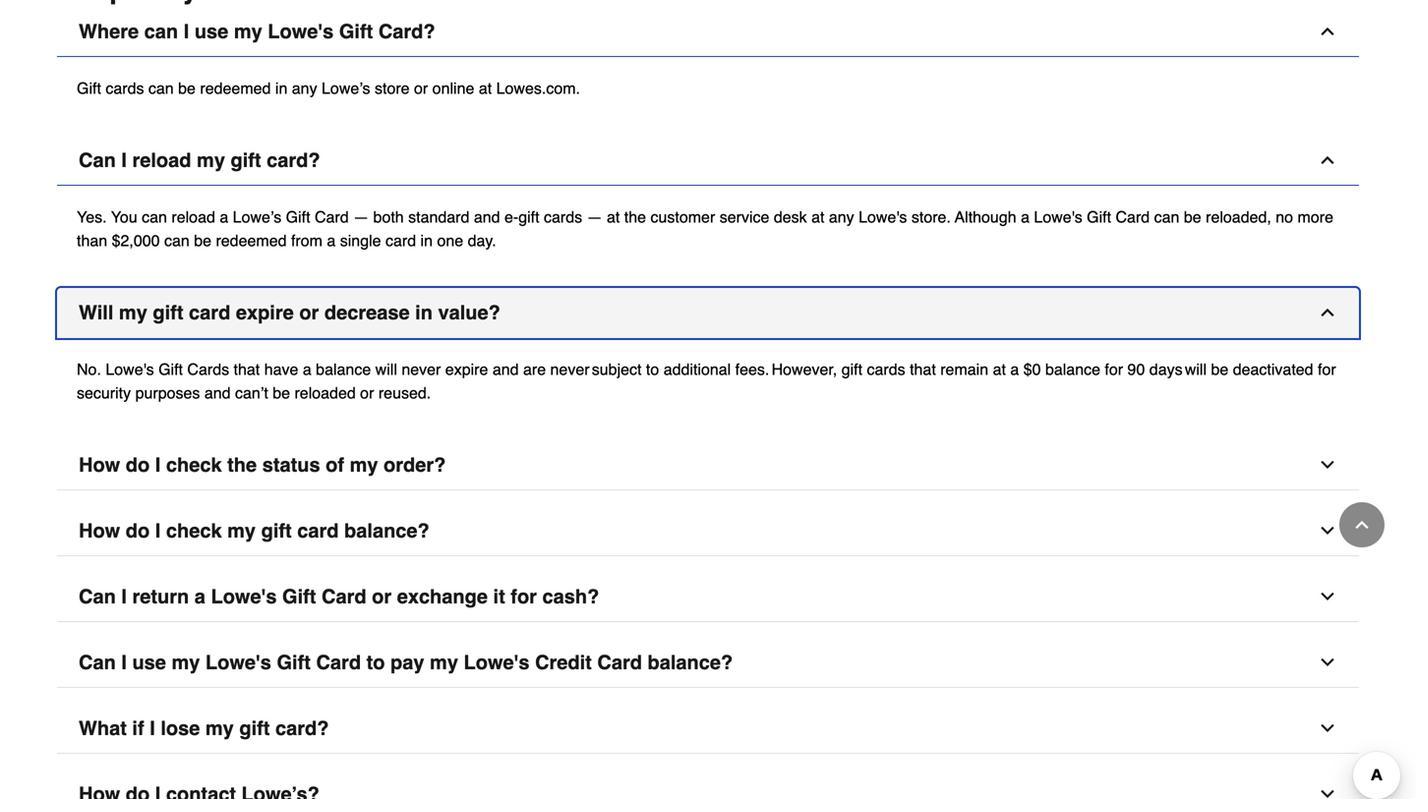 Task type: vqa. For each thing, say whether or not it's contained in the screenshot.


Task type: locate. For each thing, give the bounding box(es) containing it.
and up day.
[[474, 208, 500, 226]]

in down where can i use my lowe's gift card? at the left top of page
[[275, 79, 288, 97]]

lowe's down the how do i check my gift card balance?
[[211, 586, 277, 608]]

chevron down image inside how do i check the status of my order? button
[[1319, 455, 1338, 475]]

at left the customer
[[607, 208, 620, 226]]

0 vertical spatial card
[[386, 232, 416, 250]]

lowe's down can i reload my gift card?
[[233, 208, 282, 226]]

for
[[1105, 360, 1124, 379], [1319, 360, 1337, 379], [511, 586, 537, 608]]

any
[[292, 79, 317, 97], [829, 208, 855, 226]]

0 horizontal spatial balance?
[[344, 520, 430, 542]]

1 vertical spatial use
[[132, 652, 166, 674]]

1 vertical spatial any
[[829, 208, 855, 226]]

card up cards
[[189, 301, 231, 324]]

1 horizontal spatial cards
[[544, 208, 583, 226]]

store
[[375, 79, 410, 97]]

than
[[77, 232, 107, 250]]

and left are
[[493, 360, 519, 379]]

a right have
[[303, 360, 312, 379]]

0 vertical spatial can
[[79, 149, 116, 172]]

both
[[373, 208, 404, 226]]

1 vertical spatial can
[[79, 586, 116, 608]]

reload inside button
[[132, 149, 191, 172]]

3 chevron down image from the top
[[1319, 785, 1338, 800]]

1 vertical spatial cards
[[544, 208, 583, 226]]

chevron down image inside how do i check my gift card balance? button
[[1319, 521, 1338, 541]]

use
[[195, 20, 229, 43], [132, 652, 166, 674]]

1 horizontal spatial to
[[646, 360, 660, 379]]

0 vertical spatial use
[[195, 20, 229, 43]]

2 vertical spatial chevron down image
[[1319, 587, 1338, 607]]

1 horizontal spatial the
[[625, 208, 647, 226]]

i up you
[[121, 149, 127, 172]]

be down have
[[273, 384, 290, 402]]

2 can from the top
[[79, 586, 116, 608]]

1 vertical spatial how
[[79, 520, 120, 542]]

and for will my gift card expire or decrease in value?
[[493, 360, 519, 379]]

0 vertical spatial and
[[474, 208, 500, 226]]

expire
[[236, 301, 294, 324], [446, 360, 488, 379]]

return
[[132, 586, 189, 608]]

check up return
[[166, 520, 222, 542]]

2 do from the top
[[126, 520, 150, 542]]

lowe's down it
[[464, 652, 530, 674]]

redeemed down where can i use my lowe's gift card? at the left top of page
[[200, 79, 271, 97]]

chevron down image
[[1319, 455, 1338, 475], [1319, 521, 1338, 541], [1319, 587, 1338, 607]]

be left reloaded,
[[1185, 208, 1202, 226]]

0 horizontal spatial that
[[234, 360, 260, 379]]

do down purposes
[[126, 454, 150, 477]]

balance right $0
[[1046, 360, 1101, 379]]

how do i check my gift card balance? button
[[57, 507, 1360, 557]]

1 vertical spatial check
[[166, 520, 222, 542]]

0 vertical spatial to
[[646, 360, 660, 379]]

2 horizontal spatial card
[[386, 232, 416, 250]]

2 vertical spatial in
[[415, 301, 433, 324]]

for inside the 'can i return a lowe's gift card or exchange it for cash?' button
[[511, 586, 537, 608]]

3 can from the top
[[79, 652, 116, 674]]

yes. you can reload a lowe's gift card — both standard and e-gift cards — at the customer service desk at any lowe's store. although a lowe's gift card can be reloaded, no more than $2,000 can be redeemed from a single card in one day.
[[77, 208, 1334, 250]]

lowe's
[[268, 20, 334, 43], [859, 208, 908, 226], [1035, 208, 1083, 226], [106, 360, 154, 379], [211, 586, 277, 608], [206, 652, 272, 674], [464, 652, 530, 674]]

how for how do i check my gift card balance?
[[79, 520, 120, 542]]

lowe's up gift cards can be redeemed in any lowe's store or online at lowes.com.
[[268, 20, 334, 43]]

will
[[376, 360, 397, 379]]

any right the desk
[[829, 208, 855, 226]]

chevron up image for can i reload my gift card?
[[1319, 150, 1338, 170]]

1 vertical spatial reload
[[172, 208, 215, 226]]

cards right "e-"
[[544, 208, 583, 226]]

chevron up image
[[1319, 303, 1338, 323], [1353, 516, 1373, 535]]

where can i use my lowe's gift card?
[[79, 20, 436, 43]]

1 check from the top
[[166, 454, 222, 477]]

gift inside yes. you can reload a lowe's gift card — both standard and e-gift cards — at the customer service desk at any lowe's store. although a lowe's gift card can be reloaded, no more than $2,000 can be redeemed from a single card in one day.
[[519, 208, 540, 226]]

1 horizontal spatial balance?
[[648, 652, 733, 674]]

can inside button
[[79, 652, 116, 674]]

1 vertical spatial expire
[[446, 360, 488, 379]]

balance? down order?
[[344, 520, 430, 542]]

1 chevron up image from the top
[[1319, 21, 1338, 41]]

gift
[[231, 149, 261, 172], [519, 208, 540, 226], [153, 301, 183, 324], [842, 360, 863, 379], [261, 520, 292, 542], [239, 718, 270, 740]]

for left 90
[[1105, 360, 1124, 379]]

for right it
[[511, 586, 537, 608]]

1 vertical spatial do
[[126, 520, 150, 542]]

lowe's left store.
[[859, 208, 908, 226]]

0 vertical spatial chevron up image
[[1319, 21, 1338, 41]]

order?
[[384, 454, 446, 477]]

1 chevron down image from the top
[[1319, 455, 1338, 475]]

1 horizontal spatial —
[[587, 208, 603, 226]]

0 horizontal spatial chevron up image
[[1319, 303, 1338, 323]]

the left the customer
[[625, 208, 647, 226]]

balance
[[316, 360, 371, 379], [1046, 360, 1101, 379]]

gift
[[339, 20, 373, 43], [77, 79, 101, 97], [286, 208, 310, 226], [1087, 208, 1112, 226], [159, 360, 183, 379], [282, 586, 316, 608], [277, 652, 311, 674]]

2 check from the top
[[166, 520, 222, 542]]

0 vertical spatial how
[[79, 454, 120, 477]]

expire up have
[[236, 301, 294, 324]]

card?
[[379, 20, 436, 43]]

1 balance from the left
[[316, 360, 371, 379]]

card down of
[[297, 520, 339, 542]]

2 balance from the left
[[1046, 360, 1101, 379]]

1 vertical spatial balance?
[[648, 652, 733, 674]]

card?
[[267, 149, 320, 172], [276, 718, 329, 740]]

more
[[1298, 208, 1334, 226]]

can up yes.
[[79, 149, 116, 172]]

i right where
[[184, 20, 189, 43]]

1 vertical spatial chevron up image
[[1353, 516, 1373, 535]]

that
[[234, 360, 260, 379], [910, 360, 936, 379]]

1 horizontal spatial that
[[910, 360, 936, 379]]

chevron down image for can i use my lowe's gift card to pay my lowe's credit card balance?
[[1319, 653, 1338, 673]]

$0
[[1024, 360, 1042, 379]]

can i return a lowe's gift card or exchange it for cash? button
[[57, 572, 1360, 623]]

2 how from the top
[[79, 520, 120, 542]]

1 vertical spatial chevron down image
[[1319, 719, 1338, 739]]

a right return
[[195, 586, 206, 608]]

pay
[[391, 652, 425, 674]]

1 how from the top
[[79, 454, 120, 477]]

reload down can i reload my gift card?
[[172, 208, 215, 226]]

for right "deactivated"
[[1319, 360, 1337, 379]]

security
[[77, 384, 131, 402]]

can i use my lowe's gift card to pay my lowe's credit card balance?
[[79, 652, 733, 674]]

that left remain
[[910, 360, 936, 379]]

chevron up image inside 'can i reload my gift card?' button
[[1319, 150, 1338, 170]]

0 horizontal spatial card
[[189, 301, 231, 324]]

in left one
[[421, 232, 433, 250]]

to left pay at the left bottom
[[367, 652, 385, 674]]

i up the what
[[121, 652, 127, 674]]

at left $0
[[993, 360, 1006, 379]]

2 chevron down image from the top
[[1319, 521, 1338, 541]]

0 horizontal spatial use
[[132, 652, 166, 674]]

yes.
[[77, 208, 107, 226]]

in left value?
[[415, 301, 433, 324]]

0 vertical spatial do
[[126, 454, 150, 477]]

my
[[234, 20, 262, 43], [197, 149, 225, 172], [119, 301, 147, 324], [350, 454, 378, 477], [227, 520, 256, 542], [172, 652, 200, 674], [430, 652, 458, 674], [206, 718, 234, 740]]

2 vertical spatial and
[[205, 384, 231, 402]]

2 vertical spatial cards
[[867, 360, 906, 379]]

at inside no. lowe's gift cards that have a balance will never expire and are never subject to additional fees. however, gift cards that remain at a $0 balance for 90 days will be deactivated for security purposes and can't be reloaded or reused.
[[993, 360, 1006, 379]]

1 vertical spatial in
[[421, 232, 433, 250]]

balance? down the 'can i return a lowe's gift card or exchange it for cash?' button
[[648, 652, 733, 674]]

chevron down image for what if i lose my gift card?
[[1319, 719, 1338, 739]]

reloaded,
[[1206, 208, 1272, 226]]

reload up you
[[132, 149, 191, 172]]

cards left remain
[[867, 360, 906, 379]]

0 horizontal spatial to
[[367, 652, 385, 674]]

0 horizontal spatial the
[[227, 454, 257, 477]]

be up can i reload my gift card?
[[178, 79, 196, 97]]

e-
[[505, 208, 519, 226]]

0 vertical spatial balance?
[[344, 520, 430, 542]]

lowe's right although
[[1035, 208, 1083, 226]]

1 vertical spatial to
[[367, 652, 385, 674]]

chevron up image inside the where can i use my lowe's gift card? button
[[1319, 21, 1338, 41]]

1 vertical spatial lowe's
[[233, 208, 282, 226]]

— right "e-"
[[587, 208, 603, 226]]

1 can from the top
[[79, 149, 116, 172]]

balance up reloaded
[[316, 360, 371, 379]]

desk
[[774, 208, 807, 226]]

2 horizontal spatial for
[[1319, 360, 1337, 379]]

2 vertical spatial can
[[79, 652, 116, 674]]

0 horizontal spatial for
[[511, 586, 537, 608]]

redeemed
[[200, 79, 271, 97], [216, 232, 287, 250]]

no. lowe's gift cards that have a balance will never expire and are never subject to additional fees. however, gift cards that remain at a $0 balance for 90 days will be deactivated for security purposes and can't be reloaded or reused.
[[77, 360, 1337, 402]]

chevron down image
[[1319, 653, 1338, 673], [1319, 719, 1338, 739], [1319, 785, 1338, 800]]

i up return
[[155, 520, 161, 542]]

0 vertical spatial expire
[[236, 301, 294, 324]]

1 horizontal spatial use
[[195, 20, 229, 43]]

chevron down image inside the 'can i return a lowe's gift card or exchange it for cash?' button
[[1319, 587, 1338, 607]]

to inside can i use my lowe's gift card to pay my lowe's credit card balance? button
[[367, 652, 385, 674]]

1 vertical spatial redeemed
[[216, 232, 287, 250]]

1 horizontal spatial for
[[1105, 360, 1124, 379]]

0 horizontal spatial any
[[292, 79, 317, 97]]

a
[[220, 208, 228, 226], [1021, 208, 1030, 226], [327, 232, 336, 250], [303, 360, 312, 379], [1011, 360, 1020, 379], [195, 586, 206, 608]]

cards down where
[[106, 79, 144, 97]]

lowes.com.
[[497, 79, 581, 97]]

1 vertical spatial and
[[493, 360, 519, 379]]

additional
[[664, 360, 731, 379]]

0 horizontal spatial lowe's
[[233, 208, 282, 226]]

use inside button
[[195, 20, 229, 43]]

credit
[[535, 652, 592, 674]]

the
[[625, 208, 647, 226], [227, 454, 257, 477]]

lowe's inside no. lowe's gift cards that have a balance will never expire and are never subject to additional fees. however, gift cards that remain at a $0 balance for 90 days will be deactivated for security purposes and can't be reloaded or reused.
[[106, 360, 154, 379]]

card down both
[[386, 232, 416, 250]]

0 vertical spatial any
[[292, 79, 317, 97]]

or inside no. lowe's gift cards that have a balance will never expire and are never subject to additional fees. however, gift cards that remain at a $0 balance for 90 days will be deactivated for security purposes and can't be reloaded or reused.
[[360, 384, 374, 402]]

chevron down image for order?
[[1319, 455, 1338, 475]]

balance? inside button
[[648, 652, 733, 674]]

how inside how do i check the status of my order? button
[[79, 454, 120, 477]]

0 vertical spatial card?
[[267, 149, 320, 172]]

or left the reused.
[[360, 384, 374, 402]]

purposes
[[135, 384, 200, 402]]

balance? inside button
[[344, 520, 430, 542]]

how
[[79, 454, 120, 477], [79, 520, 120, 542]]

that up can't
[[234, 360, 260, 379]]

lowe's
[[322, 79, 371, 97], [233, 208, 282, 226]]

what if i lose my gift card? button
[[57, 704, 1360, 755]]

redeemed inside yes. you can reload a lowe's gift card — both standard and e-gift cards — at the customer service desk at any lowe's store. although a lowe's gift card can be reloaded, no more than $2,000 can be redeemed from a single card in one day.
[[216, 232, 287, 250]]

1 do from the top
[[126, 454, 150, 477]]

and down cards
[[205, 384, 231, 402]]

1 horizontal spatial balance
[[1046, 360, 1101, 379]]

0 horizontal spatial balance
[[316, 360, 371, 379]]

decrease
[[325, 301, 410, 324]]

0 vertical spatial redeemed
[[200, 79, 271, 97]]

card inside button
[[322, 586, 367, 608]]

lowe's up security
[[106, 360, 154, 379]]

0 horizontal spatial expire
[[236, 301, 294, 324]]

can i reload my gift card? button
[[57, 136, 1360, 186]]

1 horizontal spatial lowe's
[[322, 79, 371, 97]]

i inside button
[[121, 652, 127, 674]]

to left additional
[[646, 360, 660, 379]]

the left status
[[227, 454, 257, 477]]

are
[[523, 360, 546, 379]]

0 vertical spatial reload
[[132, 149, 191, 172]]

— up single
[[353, 208, 369, 226]]

0 vertical spatial the
[[625, 208, 647, 226]]

card inside yes. you can reload a lowe's gift card — both standard and e-gift cards — at the customer service desk at any lowe's store. although a lowe's gift card can be reloaded, no more than $2,000 can be redeemed from a single card in one day.
[[386, 232, 416, 250]]

expire right never
[[446, 360, 488, 379]]

do
[[126, 454, 150, 477], [126, 520, 150, 542]]

0 vertical spatial chevron up image
[[1319, 303, 1338, 323]]

in
[[275, 79, 288, 97], [421, 232, 433, 250], [415, 301, 433, 324]]

can right where
[[144, 20, 178, 43]]

chevron down image inside can i use my lowe's gift card to pay my lowe's credit card balance? button
[[1319, 653, 1338, 673]]

no.
[[77, 360, 101, 379]]

online
[[433, 79, 475, 97]]

redeemed left from
[[216, 232, 287, 250]]

2 vertical spatial card
[[297, 520, 339, 542]]

chevron down image inside what if i lose my gift card? button
[[1319, 719, 1338, 739]]

2 chevron down image from the top
[[1319, 719, 1338, 739]]

1 chevron down image from the top
[[1319, 653, 1338, 673]]

and inside yes. you can reload a lowe's gift card — both standard and e-gift cards — at the customer service desk at any lowe's store. although a lowe's gift card can be reloaded, no more than $2,000 can be redeemed from a single card in one day.
[[474, 208, 500, 226]]

lowe's left store
[[322, 79, 371, 97]]

check down purposes
[[166, 454, 222, 477]]

at
[[479, 79, 492, 97], [607, 208, 620, 226], [812, 208, 825, 226], [993, 360, 1006, 379]]

0 vertical spatial chevron down image
[[1319, 653, 1338, 673]]

0 vertical spatial chevron down image
[[1319, 455, 1338, 475]]

if
[[132, 718, 144, 740]]

1 horizontal spatial chevron up image
[[1353, 516, 1373, 535]]

0 vertical spatial cards
[[106, 79, 144, 97]]

can left return
[[79, 586, 116, 608]]

0 horizontal spatial —
[[353, 208, 369, 226]]

check for my
[[166, 520, 222, 542]]

cash?
[[543, 586, 600, 608]]

1 horizontal spatial any
[[829, 208, 855, 226]]

any down where can i use my lowe's gift card? at the left top of page
[[292, 79, 317, 97]]

remain
[[941, 360, 989, 379]]

chevron up image
[[1319, 21, 1338, 41], [1319, 150, 1338, 170]]

i
[[184, 20, 189, 43], [121, 149, 127, 172], [155, 454, 161, 477], [155, 520, 161, 542], [121, 586, 127, 608], [121, 652, 127, 674], [150, 718, 155, 740]]

and
[[474, 208, 500, 226], [493, 360, 519, 379], [205, 384, 231, 402]]

do up return
[[126, 520, 150, 542]]

0 horizontal spatial cards
[[106, 79, 144, 97]]

customer
[[651, 208, 716, 226]]

be
[[178, 79, 196, 97], [1185, 208, 1202, 226], [194, 232, 212, 250], [1212, 360, 1229, 379], [273, 384, 290, 402]]

store.
[[912, 208, 951, 226]]

will my gift card expire or decrease in value?
[[79, 301, 501, 324]]

reload
[[132, 149, 191, 172], [172, 208, 215, 226]]

standard
[[408, 208, 470, 226]]

card
[[386, 232, 416, 250], [189, 301, 231, 324], [297, 520, 339, 542]]

1 horizontal spatial expire
[[446, 360, 488, 379]]

and for can i reload my gift card?
[[474, 208, 500, 226]]

2 chevron up image from the top
[[1319, 150, 1338, 170]]

2 horizontal spatial cards
[[867, 360, 906, 379]]

1 vertical spatial the
[[227, 454, 257, 477]]

3 chevron down image from the top
[[1319, 587, 1338, 607]]

check
[[166, 454, 222, 477], [166, 520, 222, 542]]

how inside how do i check my gift card balance? button
[[79, 520, 120, 542]]

the inside button
[[227, 454, 257, 477]]

be right $2,000
[[194, 232, 212, 250]]

expire inside button
[[236, 301, 294, 324]]

at right online
[[479, 79, 492, 97]]

although
[[955, 208, 1017, 226]]

—
[[353, 208, 369, 226], [587, 208, 603, 226]]

to
[[646, 360, 660, 379], [367, 652, 385, 674]]

can up the what
[[79, 652, 116, 674]]

1 vertical spatial chevron up image
[[1319, 150, 1338, 170]]

status
[[262, 454, 320, 477]]

1 vertical spatial chevron down image
[[1319, 521, 1338, 541]]

2 vertical spatial chevron down image
[[1319, 785, 1338, 800]]

can for can i use my lowe's gift card to pay my lowe's credit card balance?
[[79, 652, 116, 674]]

0 vertical spatial check
[[166, 454, 222, 477]]



Task type: describe. For each thing, give the bounding box(es) containing it.
gift inside no. lowe's gift cards that have a balance will never expire and are never subject to additional fees. however, gift cards that remain at a $0 balance for 90 days will be deactivated for security purposes and can't be reloaded or reused.
[[159, 360, 183, 379]]

from
[[291, 232, 323, 250]]

of
[[326, 454, 344, 477]]

cards
[[187, 360, 229, 379]]

how do i check the status of my order?
[[79, 454, 446, 477]]

or left decrease
[[299, 301, 319, 324]]

cards inside yes. you can reload a lowe's gift card — both standard and e-gift cards — at the customer service desk at any lowe's store. although a lowe's gift card can be reloaded, no more than $2,000 can be redeemed from a single card in one day.
[[544, 208, 583, 226]]

never subject
[[551, 360, 642, 379]]

90
[[1128, 360, 1146, 379]]

single
[[340, 232, 381, 250]]

can for can i reload my gift card?
[[79, 149, 116, 172]]

check for the
[[166, 454, 222, 477]]

$2,000
[[112, 232, 160, 250]]

can right $2,000
[[164, 232, 190, 250]]

use inside button
[[132, 652, 166, 674]]

gift cards can be redeemed in any lowe's store or online at lowes.com.
[[77, 79, 581, 97]]

can up $2,000
[[142, 208, 167, 226]]

a left $0
[[1011, 360, 1020, 379]]

what if i lose my gift card?
[[79, 718, 329, 740]]

expire inside no. lowe's gift cards that have a balance will never expire and are never subject to additional fees. however, gift cards that remain at a $0 balance for 90 days will be deactivated for security purposes and can't be reloaded or reused.
[[446, 360, 488, 379]]

can i return a lowe's gift card or exchange it for cash?
[[79, 586, 600, 608]]

can left reloaded,
[[1155, 208, 1180, 226]]

gift inside no. lowe's gift cards that have a balance will never expire and are never subject to additional fees. however, gift cards that remain at a $0 balance for 90 days will be deactivated for security purposes and can't be reloaded or reused.
[[842, 360, 863, 379]]

1 vertical spatial card
[[189, 301, 231, 324]]

a down can i reload my gift card?
[[220, 208, 228, 226]]

never
[[402, 360, 441, 379]]

it
[[493, 586, 505, 608]]

reused.
[[379, 384, 431, 402]]

service
[[720, 208, 770, 226]]

how do i check the status of my order? button
[[57, 441, 1360, 491]]

lowe's inside yes. you can reload a lowe's gift card — both standard and e-gift cards — at the customer service desk at any lowe's store. although a lowe's gift card can be reloaded, no more than $2,000 can be redeemed from a single card in one day.
[[233, 208, 282, 226]]

where
[[79, 20, 139, 43]]

how do i check my gift card balance?
[[79, 520, 430, 542]]

1 — from the left
[[353, 208, 369, 226]]

2 — from the left
[[587, 208, 603, 226]]

will my gift card expire or decrease in value? button
[[57, 288, 1360, 338]]

to inside no. lowe's gift cards that have a balance will never expire and are never subject to additional fees. however, gift cards that remain at a $0 balance for 90 days will be deactivated for security purposes and can't be reloaded or reused.
[[646, 360, 660, 379]]

the inside yes. you can reload a lowe's gift card — both standard and e-gift cards — at the customer service desk at any lowe's store. although a lowe's gift card can be reloaded, no more than $2,000 can be redeemed from a single card in one day.
[[625, 208, 647, 226]]

will
[[79, 301, 114, 324]]

do for how do i check the status of my order?
[[126, 454, 150, 477]]

where can i use my lowe's gift card? button
[[57, 7, 1360, 57]]

chevron down image for exchange
[[1319, 587, 1338, 607]]

days will
[[1150, 360, 1207, 379]]

can i reload my gift card?
[[79, 149, 320, 172]]

scroll to top element
[[1340, 503, 1385, 548]]

do for how do i check my gift card balance?
[[126, 520, 150, 542]]

0 vertical spatial lowe's
[[322, 79, 371, 97]]

1 vertical spatial card?
[[276, 718, 329, 740]]

day.
[[468, 232, 497, 250]]

lowe's up the what if i lose my gift card?
[[206, 652, 272, 674]]

you
[[111, 208, 137, 226]]

2 that from the left
[[910, 360, 936, 379]]

deactivated
[[1234, 360, 1314, 379]]

can for can i return a lowe's gift card or exchange it for cash?
[[79, 586, 116, 608]]

reloaded
[[295, 384, 356, 402]]

can inside button
[[144, 20, 178, 43]]

or left exchange
[[372, 586, 392, 608]]

a right although
[[1021, 208, 1030, 226]]

i left return
[[121, 586, 127, 608]]

chevron up image for where can i use my lowe's gift card?
[[1319, 21, 1338, 41]]

cards inside no. lowe's gift cards that have a balance will never expire and are never subject to additional fees. however, gift cards that remain at a $0 balance for 90 days will be deactivated for security purposes and can't be reloaded or reused.
[[867, 360, 906, 379]]

have
[[264, 360, 299, 379]]

in inside yes. you can reload a lowe's gift card — both standard and e-gift cards — at the customer service desk at any lowe's store. although a lowe's gift card can be reloaded, no more than $2,000 can be redeemed from a single card in one day.
[[421, 232, 433, 250]]

no
[[1276, 208, 1294, 226]]

what
[[79, 718, 127, 740]]

fees. however,
[[736, 360, 838, 379]]

gift inside button
[[277, 652, 311, 674]]

exchange
[[397, 586, 488, 608]]

1 that from the left
[[234, 360, 260, 379]]

0 vertical spatial in
[[275, 79, 288, 97]]

or right store
[[414, 79, 428, 97]]

lose
[[161, 718, 200, 740]]

1 horizontal spatial card
[[297, 520, 339, 542]]

i right the if
[[150, 718, 155, 740]]

value?
[[438, 301, 501, 324]]

a right from
[[327, 232, 336, 250]]

chevron up image inside will my gift card expire or decrease in value? button
[[1319, 303, 1338, 323]]

can't
[[235, 384, 268, 402]]

at right the desk
[[812, 208, 825, 226]]

a inside button
[[195, 586, 206, 608]]

any inside yes. you can reload a lowe's gift card — both standard and e-gift cards — at the customer service desk at any lowe's store. although a lowe's gift card can be reloaded, no more than $2,000 can be redeemed from a single card in one day.
[[829, 208, 855, 226]]

reload inside yes. you can reload a lowe's gift card — both standard and e-gift cards — at the customer service desk at any lowe's store. although a lowe's gift card can be reloaded, no more than $2,000 can be redeemed from a single card in one day.
[[172, 208, 215, 226]]

can up can i reload my gift card?
[[148, 79, 174, 97]]

can i use my lowe's gift card to pay my lowe's credit card balance? button
[[57, 638, 1360, 689]]

how for how do i check the status of my order?
[[79, 454, 120, 477]]

i down purposes
[[155, 454, 161, 477]]

be right days will
[[1212, 360, 1229, 379]]

in inside will my gift card expire or decrease in value? button
[[415, 301, 433, 324]]

chevron up image inside scroll to top element
[[1353, 516, 1373, 535]]

one
[[437, 232, 464, 250]]



